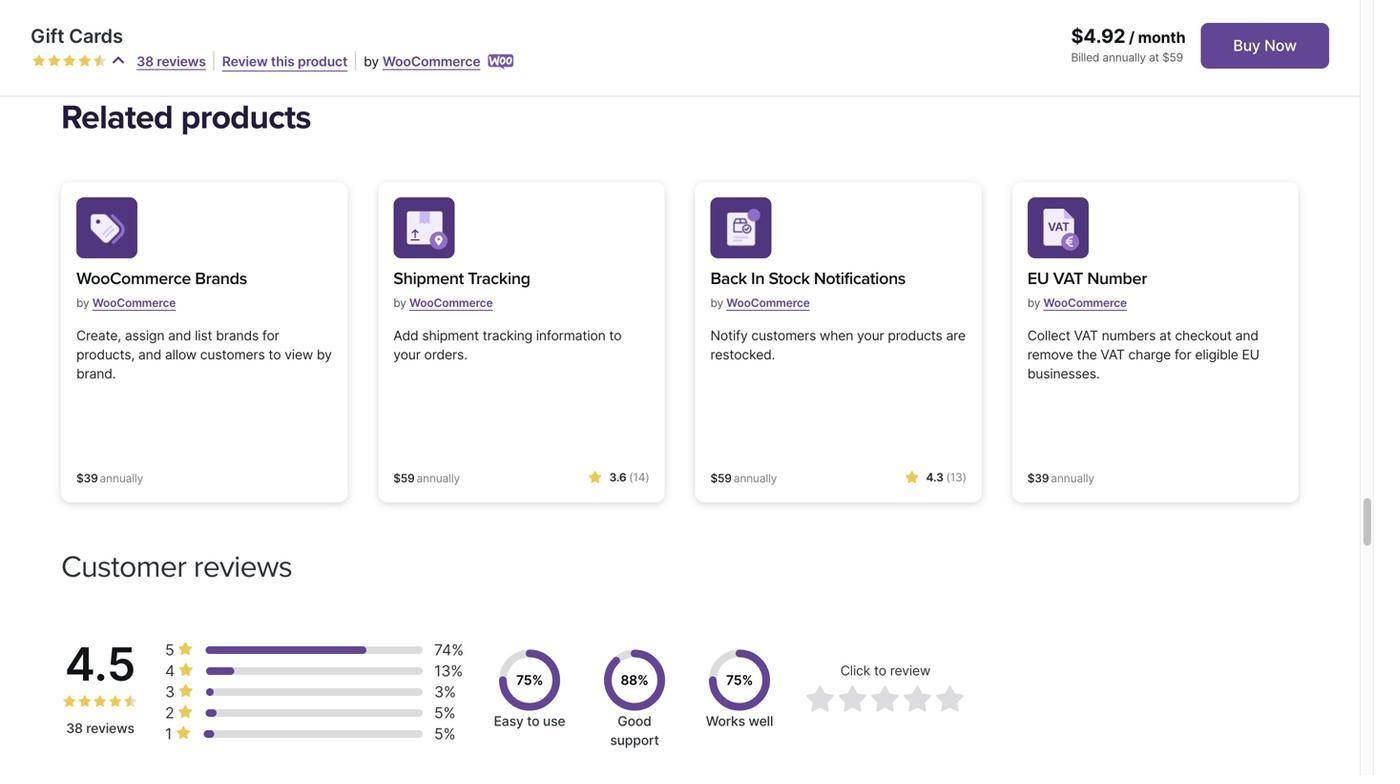 Task type: vqa. For each thing, say whether or not it's contained in the screenshot.
Rate product 1 star image
yes



Task type: describe. For each thing, give the bounding box(es) containing it.
0 vertical spatial 38
[[137, 53, 154, 70]]

rate product 2 stars image for rate product 3 stars icon for rate product 5 stars icon corresponding to 4.5
[[78, 696, 92, 709]]

click to review
[[840, 663, 931, 679]]

1 horizontal spatial and
[[168, 328, 191, 344]]

works well
[[706, 714, 773, 730]]

list
[[195, 328, 212, 344]]

products,
[[76, 347, 135, 363]]

buy
[[1233, 36, 1260, 55]]

month
[[1138, 28, 1186, 47]]

$59 for shipment tracking
[[393, 472, 415, 486]]

38 reviews link
[[137, 53, 206, 70]]

eu vat number link
[[1027, 266, 1147, 292]]

information
[[536, 328, 606, 344]]

0 horizontal spatial rate product 5 stars image
[[94, 54, 107, 68]]

0 vertical spatial products
[[181, 97, 311, 138]]

rate product 5 stars image for click to review
[[935, 685, 966, 716]]

by woocommerce
[[364, 53, 480, 70]]

to left the use
[[527, 714, 540, 730]]

2 stars, 5% of reviews element
[[165, 703, 197, 724]]

checkout
[[1175, 328, 1232, 344]]

woocommerce brands link
[[76, 266, 247, 292]]

view
[[285, 347, 313, 363]]

rate product 4 stars image
[[78, 54, 92, 68]]

woocommerce link for shipment tracking
[[409, 289, 493, 318]]

at inside collect vat numbers at checkout and remove the vat charge for eligible eu businesses.
[[1159, 328, 1171, 344]]

review this product button
[[222, 52, 347, 71]]

rate product 3 stars image
[[870, 685, 901, 716]]

customers inside notify customers when your products are restocked.
[[751, 328, 816, 344]]

for inside collect vat numbers at checkout and remove the vat charge for eligible eu businesses.
[[1174, 347, 1191, 363]]

13%
[[434, 662, 463, 681]]

billed
[[1071, 51, 1099, 64]]

review
[[222, 53, 268, 70]]

0 horizontal spatial and
[[138, 347, 161, 363]]

5 stars, 74% of reviews element
[[165, 640, 197, 661]]

2 vertical spatial reviews
[[86, 721, 134, 737]]

support
[[610, 733, 659, 749]]

collect vat numbers at checkout and remove the vat charge for eligible eu businesses.
[[1027, 328, 1260, 382]]

$59 annually for by
[[393, 472, 460, 486]]

rate product 1 star image
[[63, 696, 76, 709]]

to right click
[[874, 663, 886, 679]]

shipment
[[393, 269, 464, 289]]

1 vertical spatial reviews
[[193, 549, 292, 586]]

related products
[[61, 97, 311, 138]]

by inside back in stock notifications by woocommerce
[[710, 296, 723, 310]]

annually inside $4.92 / month billed annually at $59
[[1102, 51, 1146, 64]]

notify customers when your products are restocked.
[[710, 328, 966, 363]]

gift cards
[[31, 24, 123, 48]]

14
[[633, 471, 645, 485]]

notifications
[[814, 269, 906, 289]]

good
[[618, 714, 651, 730]]

woocommerce link for woocommerce brands
[[92, 289, 176, 318]]

3 stars, 3% of reviews element
[[165, 682, 198, 703]]

4 stars, 13% of reviews element
[[165, 661, 198, 682]]

are
[[946, 328, 966, 344]]

rate product 1 star image for rate product 2 stars icon
[[805, 685, 836, 716]]

2
[[165, 704, 174, 723]]

to inside create, assign and list brands for products, and allow customers to view by brand.
[[269, 347, 281, 363]]

by inside eu vat number by woocommerce
[[1027, 296, 1040, 310]]

vat for eu
[[1053, 269, 1083, 289]]

3
[[165, 683, 175, 702]]

brands
[[216, 328, 259, 344]]

rate product 4 stars image for 4.5
[[109, 696, 122, 709]]

$4.92
[[1071, 24, 1125, 48]]

$59 for back in stock notifications
[[710, 472, 732, 486]]

charge
[[1128, 347, 1171, 363]]

4.3 ( 13 )
[[926, 471, 966, 485]]

your inside notify customers when your products are restocked.
[[857, 328, 884, 344]]

the
[[1077, 347, 1097, 363]]

back in stock notifications by woocommerce
[[710, 269, 906, 310]]

74%
[[434, 641, 464, 660]]

5% for 2
[[434, 704, 456, 723]]

4.3
[[926, 471, 943, 485]]

click
[[840, 663, 870, 679]]

by inside shipment tracking by woocommerce
[[393, 296, 406, 310]]

rate product 2 stars image for the left rate product 5 stars icon's rate product 3 stars icon
[[48, 54, 61, 68]]

customers inside create, assign and list brands for products, and allow customers to view by brand.
[[200, 347, 265, 363]]

by inside create, assign and list brands for products, and allow customers to view by brand.
[[317, 347, 332, 363]]

rate product 5 stars image for 4.5
[[124, 696, 137, 709]]

( for back in stock notifications
[[946, 471, 950, 485]]

back
[[710, 269, 747, 289]]

tracking
[[468, 269, 530, 289]]

add shipment tracking information to your orders.
[[393, 328, 622, 363]]

4
[[165, 662, 175, 681]]

3%
[[434, 683, 456, 702]]

1 star, 5% of reviews element
[[165, 724, 195, 745]]

13
[[950, 471, 962, 485]]

( for shipment tracking
[[629, 471, 633, 485]]

stock
[[769, 269, 810, 289]]

customer
[[61, 549, 186, 586]]

related
[[61, 97, 173, 138]]

rate product 1 star image for rate product 2 stars image associated with the left rate product 5 stars icon's rate product 3 stars icon
[[32, 54, 46, 68]]

5% for 1
[[434, 725, 456, 744]]

tracking
[[483, 328, 532, 344]]

/
[[1129, 28, 1135, 47]]

2 vertical spatial vat
[[1101, 347, 1125, 363]]

by right product
[[364, 53, 379, 70]]

good support
[[610, 714, 659, 749]]

5
[[165, 641, 174, 660]]

products inside notify customers when your products are restocked.
[[888, 328, 942, 344]]

woocommerce brands by woocommerce
[[76, 269, 247, 310]]

at inside $4.92 / month billed annually at $59
[[1149, 51, 1159, 64]]



Task type: locate. For each thing, give the bounding box(es) containing it.
your
[[857, 328, 884, 344], [393, 347, 421, 363]]

to left view
[[269, 347, 281, 363]]

woocommerce inside shipment tracking by woocommerce
[[409, 296, 493, 310]]

2 ( from the left
[[946, 471, 950, 485]]

1 horizontal spatial your
[[857, 328, 884, 344]]

orders.
[[424, 347, 467, 363]]

by up collect
[[1027, 296, 1040, 310]]

rate product 4 stars image down the 4.5 at the bottom
[[109, 696, 122, 709]]

$59 annually
[[393, 472, 460, 486], [710, 472, 777, 486]]

1 ) from the left
[[645, 471, 649, 485]]

rate product 5 stars image
[[94, 54, 107, 68], [935, 685, 966, 716], [124, 696, 137, 709]]

rate product 3 stars image for the left rate product 5 stars icon
[[63, 54, 76, 68]]

rate product 2 stars image
[[838, 685, 868, 716]]

1 vertical spatial customers
[[200, 347, 265, 363]]

shipment
[[422, 328, 479, 344]]

$59
[[1162, 51, 1183, 64], [393, 472, 415, 486], [710, 472, 732, 486]]

0 vertical spatial rate product 1 star image
[[32, 54, 46, 68]]

0 vertical spatial reviews
[[157, 53, 206, 70]]

eu up collect
[[1027, 269, 1049, 289]]

1 ( from the left
[[629, 471, 633, 485]]

easy
[[494, 714, 524, 730]]

and down the "assign" at the left top
[[138, 347, 161, 363]]

eu inside eu vat number by woocommerce
[[1027, 269, 1049, 289]]

for down checkout
[[1174, 347, 1191, 363]]

0 horizontal spatial 38 reviews
[[66, 721, 134, 737]]

0 horizontal spatial $59 annually
[[393, 472, 460, 486]]

rate product 4 stars image down "review"
[[903, 685, 933, 716]]

restocked.
[[710, 347, 775, 363]]

0 horizontal spatial customers
[[200, 347, 265, 363]]

vat
[[1053, 269, 1083, 289], [1074, 328, 1098, 344], [1101, 347, 1125, 363]]

review
[[890, 663, 931, 679]]

remove
[[1027, 347, 1073, 363]]

1 vertical spatial rate product 2 stars image
[[78, 696, 92, 709]]

your inside add shipment tracking information to your orders.
[[393, 347, 421, 363]]

add
[[393, 328, 418, 344]]

0 horizontal spatial rate product 2 stars image
[[48, 54, 61, 68]]

0 vertical spatial customers
[[751, 328, 816, 344]]

1 horizontal spatial rate product 1 star image
[[805, 685, 836, 716]]

1 vertical spatial products
[[888, 328, 942, 344]]

2 $59 annually from the left
[[710, 472, 777, 486]]

1 horizontal spatial $59 annually
[[710, 472, 777, 486]]

rate product 2 stars image
[[48, 54, 61, 68], [78, 696, 92, 709]]

your down add
[[393, 347, 421, 363]]

2 horizontal spatial rate product 5 stars image
[[935, 685, 966, 716]]

1 vertical spatial vat
[[1074, 328, 1098, 344]]

0 horizontal spatial $59
[[393, 472, 415, 486]]

cards
[[69, 24, 123, 48]]

woocommerce link
[[382, 53, 480, 70], [92, 289, 176, 318], [409, 289, 493, 318], [726, 289, 810, 318], [1043, 289, 1127, 318]]

and inside collect vat numbers at checkout and remove the vat charge for eligible eu businesses.
[[1235, 328, 1259, 344]]

and
[[168, 328, 191, 344], [1235, 328, 1259, 344], [138, 347, 161, 363]]

at down month
[[1149, 51, 1159, 64]]

5%
[[434, 704, 456, 723], [434, 725, 456, 744]]

1 5% from the top
[[434, 704, 456, 723]]

1 $59 annually from the left
[[393, 472, 460, 486]]

gift
[[31, 24, 64, 48]]

works
[[706, 714, 745, 730]]

$39 for number
[[1027, 472, 1049, 486]]

1 vertical spatial rate product 1 star image
[[805, 685, 836, 716]]

and up eligible
[[1235, 328, 1259, 344]]

shipment tracking by woocommerce
[[393, 269, 530, 310]]

38 right rate product 4 stars image
[[137, 53, 154, 70]]

0 horizontal spatial 38
[[66, 721, 83, 737]]

1 horizontal spatial $39
[[1027, 472, 1049, 486]]

1 vertical spatial at
[[1159, 328, 1171, 344]]

and up allow
[[168, 328, 191, 344]]

vat down numbers
[[1101, 347, 1125, 363]]

brands
[[195, 269, 247, 289]]

1 horizontal spatial 38
[[137, 53, 154, 70]]

brand.
[[76, 366, 116, 382]]

0 horizontal spatial )
[[645, 471, 649, 485]]

3.6 ( 14 )
[[609, 471, 649, 485]]

1 vertical spatial rate product 3 stars image
[[94, 696, 107, 709]]

0 vertical spatial 38 reviews
[[137, 53, 206, 70]]

rate product 1 star image
[[32, 54, 46, 68], [805, 685, 836, 716]]

by down "back"
[[710, 296, 723, 310]]

( right 3.6
[[629, 471, 633, 485]]

customers up the restocked. on the right top
[[751, 328, 816, 344]]

0 horizontal spatial eu
[[1027, 269, 1049, 289]]

products left are
[[888, 328, 942, 344]]

0 vertical spatial at
[[1149, 51, 1159, 64]]

$39 annually for number
[[1027, 472, 1094, 486]]

eu right eligible
[[1242, 347, 1260, 363]]

well
[[749, 714, 773, 730]]

0 horizontal spatial for
[[262, 328, 279, 344]]

shipment tracking link
[[393, 266, 530, 292]]

product
[[298, 53, 347, 70]]

rate product 4 stars image for click to review
[[903, 685, 933, 716]]

( right "4.3"
[[946, 471, 950, 485]]

vat left number on the top of page
[[1053, 269, 1083, 289]]

0 vertical spatial vat
[[1053, 269, 1083, 289]]

0 vertical spatial rate product 2 stars image
[[48, 54, 61, 68]]

$39 annually
[[76, 472, 143, 486], [1027, 472, 1094, 486]]

vat for collect
[[1074, 328, 1098, 344]]

1 horizontal spatial products
[[888, 328, 942, 344]]

rate product 5 stars image right rate product 3 stars image
[[935, 685, 966, 716]]

vat inside eu vat number by woocommerce
[[1053, 269, 1083, 289]]

rate product 5 stars image right rate product 4 stars image
[[94, 54, 107, 68]]

1 horizontal spatial customers
[[751, 328, 816, 344]]

use
[[543, 714, 565, 730]]

eu vat number by woocommerce
[[1027, 269, 1147, 310]]

customers
[[751, 328, 816, 344], [200, 347, 265, 363]]

by right view
[[317, 347, 332, 363]]

1 $39 from the left
[[76, 472, 98, 486]]

$39 annually for by
[[76, 472, 143, 486]]

1 $39 annually from the left
[[76, 472, 143, 486]]

now
[[1264, 36, 1297, 55]]

2 $39 from the left
[[1027, 472, 1049, 486]]

woocommerce link for eu vat number
[[1043, 289, 1127, 318]]

woocommerce link for back in stock notifications
[[726, 289, 810, 318]]

notify
[[710, 328, 748, 344]]

by inside woocommerce brands by woocommerce
[[76, 296, 89, 310]]

0 horizontal spatial your
[[393, 347, 421, 363]]

1 horizontal spatial $59
[[710, 472, 732, 486]]

1 vertical spatial for
[[1174, 347, 1191, 363]]

review this product
[[222, 53, 347, 70]]

eu
[[1027, 269, 1049, 289], [1242, 347, 1260, 363]]

0 horizontal spatial rate product 3 stars image
[[63, 54, 76, 68]]

create, assign and list brands for products, and allow customers to view by brand.
[[76, 328, 332, 382]]

$39 for by
[[76, 472, 98, 486]]

to right information
[[609, 328, 622, 344]]

1 horizontal spatial eu
[[1242, 347, 1260, 363]]

rate product 4 stars image
[[903, 685, 933, 716], [109, 696, 122, 709]]

rate product 1 star image left rate product 2 stars icon
[[805, 685, 836, 716]]

allow
[[165, 347, 197, 363]]

woocommerce inside back in stock notifications by woocommerce
[[726, 296, 810, 310]]

1 vertical spatial 38
[[66, 721, 83, 737]]

1 horizontal spatial )
[[962, 471, 966, 485]]

38 reviews up related products
[[137, 53, 206, 70]]

1 horizontal spatial rate product 5 stars image
[[124, 696, 137, 709]]

38 down rate product 1 star image
[[66, 721, 83, 737]]

create,
[[76, 328, 121, 344]]

1 vertical spatial eu
[[1242, 347, 1260, 363]]

0 vertical spatial for
[[262, 328, 279, 344]]

for inside create, assign and list brands for products, and allow customers to view by brand.
[[262, 328, 279, 344]]

1 horizontal spatial rate product 2 stars image
[[78, 696, 92, 709]]

0 vertical spatial eu
[[1027, 269, 1049, 289]]

38
[[137, 53, 154, 70], [66, 721, 83, 737]]

woocommerce
[[382, 53, 480, 70], [76, 269, 191, 289], [92, 296, 176, 310], [409, 296, 493, 310], [726, 296, 810, 310], [1043, 296, 1127, 310]]

customers down the brands in the top left of the page
[[200, 347, 265, 363]]

buy now
[[1233, 36, 1297, 55]]

0 horizontal spatial $39 annually
[[76, 472, 143, 486]]

38 reviews down rate product 1 star image
[[66, 721, 134, 737]]

2 5% from the top
[[434, 725, 456, 744]]

eu inside collect vat numbers at checkout and remove the vat charge for eligible eu businesses.
[[1242, 347, 1260, 363]]

by up create,
[[76, 296, 89, 310]]

rate product 2 stars image right rate product 1 star image
[[78, 696, 92, 709]]

1 horizontal spatial rate product 4 stars image
[[903, 685, 933, 716]]

1 horizontal spatial for
[[1174, 347, 1191, 363]]

0 horizontal spatial products
[[181, 97, 311, 138]]

customer reviews
[[61, 549, 292, 586]]

0 horizontal spatial $39
[[76, 472, 98, 486]]

rate product 3 stars image
[[63, 54, 76, 68], [94, 696, 107, 709]]

rate product 5 stars image left the 3
[[124, 696, 137, 709]]

eligible
[[1195, 347, 1238, 363]]

collect
[[1027, 328, 1070, 344]]

for right the brands in the top left of the page
[[262, 328, 279, 344]]

numbers
[[1102, 328, 1156, 344]]

4.5
[[65, 637, 136, 692]]

products down 'review'
[[181, 97, 311, 138]]

) for back in stock notifications
[[962, 471, 966, 485]]

vat up the
[[1074, 328, 1098, 344]]

$59 annually for stock
[[710, 472, 777, 486]]

1
[[165, 725, 172, 744]]

) for shipment tracking
[[645, 471, 649, 485]]

1 horizontal spatial 38 reviews
[[137, 53, 206, 70]]

1 vertical spatial 38 reviews
[[66, 721, 134, 737]]

by up add
[[393, 296, 406, 310]]

(
[[629, 471, 633, 485], [946, 471, 950, 485]]

at
[[1149, 51, 1159, 64], [1159, 328, 1171, 344]]

$4.92 / month billed annually at $59
[[1071, 24, 1186, 64]]

back in stock notifications link
[[710, 266, 906, 292]]

this
[[271, 53, 295, 70]]

0 vertical spatial your
[[857, 328, 884, 344]]

1 horizontal spatial rate product 3 stars image
[[94, 696, 107, 709]]

annually
[[1102, 51, 1146, 64], [100, 472, 143, 486], [417, 472, 460, 486], [734, 472, 777, 486], [1051, 472, 1094, 486]]

3.6
[[609, 471, 626, 485]]

developed by woocommerce image
[[488, 54, 514, 70]]

assign
[[125, 328, 164, 344]]

number
[[1087, 269, 1147, 289]]

your right when
[[857, 328, 884, 344]]

) right 3.6
[[645, 471, 649, 485]]

easy to use
[[494, 714, 565, 730]]

to inside add shipment tracking information to your orders.
[[609, 328, 622, 344]]

to
[[609, 328, 622, 344], [269, 347, 281, 363], [874, 663, 886, 679], [527, 714, 540, 730]]

rate product 3 stars image for rate product 5 stars icon corresponding to 4.5
[[94, 696, 107, 709]]

rate product 3 stars image left rate product 4 stars image
[[63, 54, 76, 68]]

1 horizontal spatial $39 annually
[[1027, 472, 1094, 486]]

0 vertical spatial rate product 3 stars image
[[63, 54, 76, 68]]

buy now link
[[1201, 23, 1329, 69]]

in
[[751, 269, 765, 289]]

rate product 2 stars image down the gift at the top left of page
[[48, 54, 61, 68]]

woocommerce inside eu vat number by woocommerce
[[1043, 296, 1127, 310]]

reviews
[[157, 53, 206, 70], [193, 549, 292, 586], [86, 721, 134, 737]]

0 horizontal spatial rate product 4 stars image
[[109, 696, 122, 709]]

) right "4.3"
[[962, 471, 966, 485]]

when
[[820, 328, 853, 344]]

1 horizontal spatial (
[[946, 471, 950, 485]]

0 horizontal spatial rate product 1 star image
[[32, 54, 46, 68]]

businesses.
[[1027, 366, 1100, 382]]

$39
[[76, 472, 98, 486], [1027, 472, 1049, 486]]

0 horizontal spatial (
[[629, 471, 633, 485]]

2 ) from the left
[[962, 471, 966, 485]]

$59 inside $4.92 / month billed annually at $59
[[1162, 51, 1183, 64]]

rate product 3 stars image right rate product 1 star image
[[94, 696, 107, 709]]

2 $39 annually from the left
[[1027, 472, 1094, 486]]

1 vertical spatial 5%
[[434, 725, 456, 744]]

1 vertical spatial your
[[393, 347, 421, 363]]

by
[[364, 53, 379, 70], [76, 296, 89, 310], [393, 296, 406, 310], [710, 296, 723, 310], [1027, 296, 1040, 310], [317, 347, 332, 363]]

for
[[262, 328, 279, 344], [1174, 347, 1191, 363]]

2 horizontal spatial and
[[1235, 328, 1259, 344]]

at up 'charge' at the right of the page
[[1159, 328, 1171, 344]]

0 vertical spatial 5%
[[434, 704, 456, 723]]

2 horizontal spatial $59
[[1162, 51, 1183, 64]]

rate product 1 star image down the gift at the top left of page
[[32, 54, 46, 68]]



